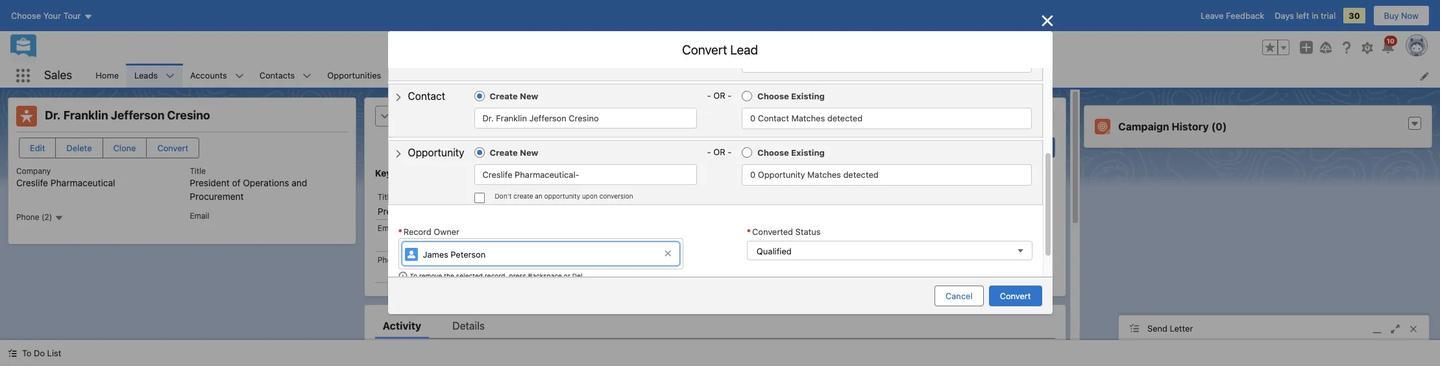 Task type: locate. For each thing, give the bounding box(es) containing it.
2 vertical spatial convert
[[1000, 291, 1031, 301]]

1 vertical spatial opportunity
[[758, 169, 805, 180]]

- or - for contact
[[707, 90, 732, 100]]

opportunity up fields
[[408, 147, 464, 158]]

text default image
[[394, 93, 403, 102], [1410, 119, 1419, 128], [394, 149, 403, 158]]

outreach
[[812, 231, 848, 241]]

lead up information
[[830, 205, 847, 215]]

1 vertical spatial text default image
[[398, 272, 407, 281]]

or for opportunity
[[713, 147, 725, 157]]

0 vertical spatial convert button
[[146, 138, 199, 158]]

1 horizontal spatial president
[[378, 206, 417, 217]]

0 up identify
[[750, 169, 756, 180]]

1 horizontal spatial creslife
[[482, 169, 512, 180]]

1 horizontal spatial franklin
[[496, 113, 527, 123]]

campaign
[[1118, 121, 1169, 132]]

choose for opportunity
[[757, 147, 789, 157]]

edit up company
[[30, 143, 45, 153]]

president
[[190, 177, 230, 188], [378, 206, 417, 217]]

text default image inside contact link
[[394, 93, 403, 102]]

franklin up creslife pharmaceutical-
[[496, 113, 527, 123]]

for right plan
[[779, 231, 790, 241]]

the
[[814, 205, 827, 215], [862, 218, 875, 228], [444, 272, 454, 280]]

the right to
[[862, 218, 875, 228]]

upon
[[582, 192, 598, 200]]

of
[[232, 177, 240, 188], [420, 206, 428, 217]]

0 horizontal spatial title
[[190, 166, 206, 176]]

detected
[[827, 113, 863, 123], [843, 169, 879, 180]]

status : working
[[403, 142, 471, 152]]

existing down |
[[791, 91, 825, 101]]

2 existing from the top
[[791, 147, 825, 157]]

0 horizontal spatial *
[[398, 226, 402, 237]]

new
[[520, 91, 538, 101], [520, 147, 538, 157]]

guidance for success
[[713, 167, 810, 178]]

list
[[88, 64, 1440, 88]]

1 horizontal spatial dr. franklin jefferson cresino
[[482, 113, 599, 123]]

1 vertical spatial of
[[420, 206, 428, 217]]

text default image left the do
[[8, 349, 17, 358]]

1 horizontal spatial jefferson
[[529, 113, 566, 123]]

clone
[[113, 143, 136, 153]]

0 vertical spatial create new
[[490, 91, 538, 101]]

choose existing up success
[[757, 147, 825, 157]]

0 vertical spatial - or -
[[707, 90, 732, 100]]

2 horizontal spatial *
[[747, 226, 751, 237]]

1 horizontal spatial contact
[[758, 113, 789, 123]]

2 horizontal spatial text default image
[[872, 71, 881, 80]]

jefferson up clone
[[111, 108, 164, 122]]

1 vertical spatial existing
[[791, 147, 825, 157]]

convert left the lead
[[682, 42, 727, 57]]

0 vertical spatial choose
[[757, 91, 789, 101]]

accounts
[[190, 70, 227, 80]]

2 vertical spatial text default image
[[394, 149, 403, 158]]

contact down recently at the top of page
[[758, 113, 789, 123]]

1 horizontal spatial dr.
[[482, 113, 494, 123]]

out?
[[728, 244, 746, 254]]

to left the "remove"
[[410, 272, 417, 280]]

1 vertical spatial a
[[752, 231, 757, 241]]

1 vertical spatial create
[[490, 147, 518, 157]]

2 - or - from the top
[[707, 147, 732, 157]]

convert right clone button
[[157, 143, 188, 153]]

tab list
[[375, 313, 1055, 339]]

2 create from the top
[[490, 147, 518, 157]]

creslife down company
[[16, 177, 48, 188]]

1 horizontal spatial procurement
[[497, 206, 551, 217]]

0 vertical spatial lead
[[830, 205, 847, 215]]

mark
[[946, 142, 965, 153]]

1 horizontal spatial *
[[739, 70, 743, 81]]

1 create from the top
[[490, 91, 518, 101]]

2 list item from the left
[[527, 64, 607, 88]]

1 vertical spatial operations
[[431, 206, 477, 217]]

or up path options list box
[[713, 90, 725, 100]]

- or - for opportunity
[[707, 147, 732, 157]]

1 vertical spatial convert
[[157, 143, 188, 153]]

contacts list item
[[252, 64, 320, 88]]

1 horizontal spatial opportunity
[[758, 169, 805, 180]]

1 vertical spatial choose
[[757, 147, 789, 157]]

choose existing down viewed
[[757, 91, 825, 101]]

1 horizontal spatial lead
[[877, 218, 894, 228]]

send letter
[[1147, 323, 1193, 333]]

0 horizontal spatial of
[[232, 177, 240, 188]]

a
[[761, 205, 765, 215], [752, 231, 757, 241]]

1 vertical spatial 0
[[750, 169, 756, 180]]

convert for convert button to the top
[[157, 143, 188, 153]]

status left as
[[968, 142, 993, 153]]

cresino inside button
[[569, 113, 599, 123]]

contact
[[408, 90, 445, 102], [758, 113, 789, 123]]

for left success
[[757, 167, 770, 178]]

* inside list item
[[739, 70, 743, 81]]

new up dr. franklin jefferson cresino button
[[520, 91, 538, 101]]

times
[[952, 231, 974, 241]]

lead up "example," at the right bottom of the page
[[877, 218, 894, 228]]

text default image inside list item
[[872, 71, 881, 80]]

0 horizontal spatial president
[[190, 177, 230, 188]]

2 choose existing from the top
[[757, 147, 825, 157]]

existing for contact
[[791, 91, 825, 101]]

group
[[1262, 40, 1289, 55]]

list
[[47, 348, 61, 358]]

text default image inside to do list button
[[8, 349, 17, 358]]

*
[[739, 70, 743, 81], [398, 226, 402, 237], [747, 226, 751, 237]]

2 0 from the top
[[750, 169, 756, 180]]

0 down recently at the top of page
[[750, 113, 756, 123]]

matches down |
[[791, 113, 825, 123]]

0 vertical spatial convert
[[682, 42, 727, 57]]

1 horizontal spatial convert button
[[989, 286, 1042, 306]]

contact up plan
[[770, 218, 801, 228]]

feedback
[[1226, 10, 1264, 21]]

don't
[[495, 192, 512, 200]]

convert right cancel at the bottom right of the page
[[1000, 291, 1031, 301]]

* left record
[[398, 226, 402, 237]]

plan
[[759, 231, 776, 241]]

to inside button
[[22, 348, 31, 358]]

0 vertical spatial new
[[520, 91, 538, 101]]

trial
[[1321, 10, 1336, 21]]

0 horizontal spatial and
[[292, 177, 307, 188]]

existing
[[791, 91, 825, 101], [791, 147, 825, 157]]

to do list button
[[0, 340, 69, 366]]

days
[[1275, 10, 1294, 21]]

search... button
[[570, 37, 830, 58]]

or up guidance
[[713, 147, 725, 157]]

1 horizontal spatial title
[[378, 192, 394, 202]]

new for contact
[[520, 91, 538, 101]]

contact up :
[[408, 90, 445, 102]]

0 vertical spatial edit
[[30, 143, 45, 153]]

1 vertical spatial and
[[479, 206, 495, 217]]

0 vertical spatial create
[[490, 91, 518, 101]]

convert for convert lead
[[682, 42, 727, 57]]

franklin up the delete
[[63, 108, 108, 122]]

company creslife pharmaceutical
[[16, 166, 115, 188]]

dr. franklin jefferson cresino
[[45, 108, 210, 122], [482, 113, 599, 123]]

2 create new from the top
[[490, 147, 538, 157]]

creslife
[[482, 169, 512, 180], [16, 177, 48, 188]]

list item
[[406, 64, 473, 88], [527, 64, 607, 88], [607, 64, 670, 88], [670, 64, 731, 88], [731, 64, 887, 88]]

create for contact
[[490, 91, 518, 101]]

text default image down the phone
[[398, 272, 407, 281]]

contact up the converted status
[[768, 205, 798, 215]]

0 vertical spatial matches
[[791, 113, 825, 123]]

convert button right cancel at the bottom right of the page
[[989, 286, 1042, 306]]

1 horizontal spatial convert
[[682, 42, 727, 57]]

cresino down accounts link
[[167, 108, 210, 122]]

choose down recently at the top of page
[[757, 91, 789, 101]]

contacts link
[[252, 64, 303, 88]]

-
[[707, 90, 711, 100], [728, 90, 732, 100], [707, 147, 711, 157], [728, 147, 732, 157]]

|
[[813, 70, 816, 81]]

to left the do
[[22, 348, 31, 358]]

0 vertical spatial to
[[410, 272, 417, 280]]

2 new from the top
[[520, 147, 538, 157]]

0 horizontal spatial status
[[403, 142, 431, 152]]

0 horizontal spatial contact
[[408, 90, 445, 102]]

0 vertical spatial or
[[713, 90, 725, 100]]

5 list item from the left
[[731, 64, 887, 88]]

4 list item from the left
[[670, 64, 731, 88]]

lead
[[830, 205, 847, 215], [877, 218, 894, 228]]

0 horizontal spatial a
[[752, 231, 757, 241]]

creslife up don't
[[482, 169, 512, 180]]

2 choose from the top
[[757, 147, 789, 157]]

new for opportunity
[[520, 147, 538, 157]]

1 vertical spatial for
[[801, 205, 812, 215]]

0 for contact
[[750, 113, 756, 123]]

2 vertical spatial text default image
[[8, 349, 17, 358]]

cancel button
[[935, 286, 984, 306]]

cresino up creslife pharmaceutical- button
[[569, 113, 599, 123]]

choose up guidance for success
[[757, 147, 789, 157]]

1 create new from the top
[[490, 91, 538, 101]]

0 vertical spatial of
[[232, 177, 240, 188]]

the right the "remove"
[[444, 272, 454, 280]]

delete
[[66, 143, 92, 153]]

1 horizontal spatial title president of operations and procurement
[[378, 192, 551, 217]]

0 horizontal spatial lead
[[830, 205, 847, 215]]

- or -
[[707, 90, 732, 100], [707, 147, 732, 157]]

record owner
[[403, 226, 459, 237]]

0 horizontal spatial convert
[[157, 143, 188, 153]]

home link
[[88, 64, 127, 88]]

status up fields
[[403, 142, 431, 152]]

* left plan
[[747, 226, 751, 237]]

2 vertical spatial the
[[444, 272, 454, 280]]

1 vertical spatial email
[[378, 223, 397, 233]]

convert lead
[[682, 42, 758, 57]]

0 horizontal spatial convert button
[[146, 138, 199, 158]]

1 - or - from the top
[[707, 90, 732, 100]]

0 vertical spatial for
[[757, 167, 770, 178]]

text default image
[[872, 71, 881, 80], [398, 272, 407, 281], [8, 349, 17, 358]]

and
[[292, 177, 307, 188], [479, 206, 495, 217]]

fields
[[394, 167, 420, 178]]

existing up 0 opportunity matches detected
[[791, 147, 825, 157]]

as
[[995, 142, 1004, 153]]

creslife inside company creslife pharmaceutical
[[16, 177, 48, 188]]

1 vertical spatial title
[[378, 192, 394, 202]]

detected down products
[[827, 113, 863, 123]]

0 horizontal spatial text default image
[[8, 349, 17, 358]]

edit
[[30, 143, 45, 153], [689, 169, 705, 178]]

text default image for opportunity
[[394, 149, 403, 158]]

existing for opportunity
[[791, 147, 825, 157]]

* left recently at the top of page
[[739, 70, 743, 81]]

key fields
[[375, 167, 420, 178]]

opportunities list item
[[320, 64, 406, 88]]

1 choose from the top
[[757, 91, 789, 101]]

2 horizontal spatial for
[[801, 205, 812, 215]]

opportunity right guidance
[[758, 169, 805, 180]]

for
[[757, 167, 770, 178], [801, 205, 812, 215], [779, 231, 790, 241]]

(for
[[850, 231, 867, 241]]

convert button
[[146, 138, 199, 158], [989, 286, 1042, 306]]

dr. franklin jefferson cresino up pharmaceutical-
[[482, 113, 599, 123]]

recently
[[745, 70, 779, 81]]

creslife inside button
[[482, 169, 512, 180]]

text default image right products
[[872, 71, 881, 80]]

1 vertical spatial to
[[22, 348, 31, 358]]

details
[[452, 320, 485, 332]]

status
[[403, 142, 431, 152], [968, 142, 993, 153], [795, 226, 821, 237]]

qualified
[[757, 246, 792, 257]]

status inside button
[[968, 142, 993, 153]]

convert button right clone
[[146, 138, 199, 158]]

1 vertical spatial new
[[520, 147, 538, 157]]

new up creslife pharmaceutical-
[[520, 147, 538, 157]]

your down the converted status
[[778, 244, 796, 254]]

text default image for contact
[[394, 93, 403, 102]]

pitch?)
[[799, 244, 826, 254]]

peterson
[[451, 249, 486, 259]]

opportunity link
[[386, 138, 472, 167]]

the up information
[[814, 205, 827, 215]]

edit left guidance
[[689, 169, 705, 178]]

2 or from the top
[[713, 147, 725, 157]]

choose existing
[[757, 91, 825, 101], [757, 147, 825, 157]]

1 vertical spatial or
[[713, 147, 725, 157]]

1 horizontal spatial to
[[410, 272, 417, 280]]

1 0 from the top
[[750, 113, 756, 123]]

1 or from the top
[[713, 90, 725, 100]]

1 new from the top
[[520, 91, 538, 101]]

1 list item from the left
[[406, 64, 473, 88]]

0 vertical spatial existing
[[791, 91, 825, 101]]

for up information
[[801, 205, 812, 215]]

create
[[513, 192, 533, 200]]

1 vertical spatial detected
[[843, 169, 879, 180]]

1 horizontal spatial cresino
[[569, 113, 599, 123]]

buy
[[1384, 10, 1399, 21]]

jefferson up pharmaceutical-
[[529, 113, 566, 123]]

0 vertical spatial president
[[190, 177, 230, 188]]

* for converted status
[[747, 226, 751, 237]]

(0)
[[1211, 121, 1227, 132]]

matches for opportunity
[[807, 169, 841, 180]]

0 vertical spatial email
[[190, 211, 209, 221]]

text default image inside opportunity link
[[394, 149, 403, 158]]

1 horizontal spatial operations
[[431, 206, 477, 217]]

2 horizontal spatial the
[[862, 218, 875, 228]]

your up pitch?)
[[792, 231, 810, 241]]

- or - up path options list box
[[707, 90, 732, 100]]

days left in trial
[[1275, 10, 1336, 21]]

detected up to
[[843, 169, 879, 180]]

1 vertical spatial choose existing
[[757, 147, 825, 157]]

* for record owner
[[398, 226, 402, 237]]

to remove the selected record, press backspace or del.
[[410, 272, 584, 280]]

status up pitch?)
[[795, 226, 821, 237]]

dr. franklin jefferson cresino up clone
[[45, 108, 210, 122]]

1 choose existing from the top
[[757, 91, 825, 101]]

jefferson
[[111, 108, 164, 122], [529, 113, 566, 123]]

1 existing from the top
[[791, 91, 825, 101]]

0 vertical spatial your
[[792, 231, 810, 241]]

1 horizontal spatial a
[[761, 205, 765, 215]]

0 vertical spatial the
[[814, 205, 827, 215]]

contact
[[768, 205, 798, 215], [770, 218, 801, 228]]

contacts
[[259, 70, 295, 80]]

0 horizontal spatial opportunity
[[408, 147, 464, 158]]

pharmaceutical
[[50, 177, 115, 188]]

0 vertical spatial choose existing
[[757, 91, 825, 101]]

0 horizontal spatial title president of operations and procurement
[[190, 166, 307, 202]]

1 vertical spatial contact
[[770, 218, 801, 228]]

- or - up guidance
[[707, 147, 732, 157]]

franklin
[[63, 108, 108, 122], [496, 113, 527, 123]]

create new
[[490, 91, 538, 101], [490, 147, 538, 157]]

a left plan
[[752, 231, 757, 241]]

backspace
[[528, 272, 562, 280]]

create new for opportunity
[[490, 147, 538, 157]]

accounts link
[[182, 64, 235, 88]]

dr. inside button
[[482, 113, 494, 123]]

1 horizontal spatial the
[[814, 205, 827, 215]]

matches up information
[[807, 169, 841, 180]]

a up their
[[761, 205, 765, 215]]



Task type: describe. For each thing, give the bounding box(es) containing it.
leave
[[1201, 10, 1224, 21]]

activity link
[[383, 313, 421, 339]]

franklin inside button
[[496, 113, 527, 123]]

home
[[96, 70, 119, 80]]

0 vertical spatial contact
[[768, 205, 798, 215]]

jefferson inside button
[[529, 113, 566, 123]]

edit link
[[689, 168, 705, 178]]

example,
[[869, 231, 905, 241]]

complete
[[1006, 142, 1044, 153]]

lead
[[730, 42, 758, 57]]

do
[[34, 348, 45, 358]]

0 horizontal spatial dr. franklin jefferson cresino
[[45, 108, 210, 122]]

1 vertical spatial lead
[[877, 218, 894, 228]]

0 horizontal spatial jefferson
[[111, 108, 164, 122]]

leave feedback
[[1201, 10, 1264, 21]]

1 horizontal spatial for
[[779, 231, 790, 241]]

choose for contact
[[757, 91, 789, 101]]

opportunity
[[544, 192, 580, 200]]

0 opportunity matches detected
[[750, 169, 879, 180]]

0 horizontal spatial dr.
[[45, 108, 61, 122]]

1 horizontal spatial email
[[378, 223, 397, 233]]

edit inside button
[[30, 143, 45, 153]]

leads link
[[127, 64, 166, 88]]

to do list
[[22, 348, 61, 358]]

0 horizontal spatial cresino
[[167, 108, 210, 122]]

0 for opportunity
[[750, 169, 756, 180]]

0 vertical spatial procurement
[[190, 191, 244, 202]]

create for opportunity
[[490, 147, 518, 157]]

tab list containing activity
[[375, 313, 1055, 339]]

clone button
[[102, 138, 147, 158]]

0 vertical spatial title
[[190, 166, 206, 176]]

or for contact
[[713, 90, 725, 100]]

1 horizontal spatial and
[[479, 206, 495, 217]]

many
[[928, 231, 949, 241]]

conversion
[[599, 192, 633, 200]]

selected
[[456, 272, 483, 280]]

1 vertical spatial your
[[778, 244, 796, 254]]

dr. franklin jefferson cresino inside dr. franklin jefferson cresino button
[[482, 113, 599, 123]]

identify
[[728, 205, 758, 215]]

record
[[403, 226, 431, 237]]

to for to remove the selected record, press backspace or del.
[[410, 272, 417, 280]]

0 contact matches detected
[[750, 113, 863, 123]]

lead image
[[16, 106, 37, 127]]

1 horizontal spatial edit
[[689, 169, 705, 178]]

left
[[1296, 10, 1309, 21]]

0 horizontal spatial email
[[190, 211, 209, 221]]

sales
[[44, 68, 72, 82]]

identify a contact for the lead save their contact information to the lead record make a plan for your outreach (for example, how many times will you reach out? what's your pitch?)
[[728, 205, 1031, 254]]

details link
[[452, 313, 485, 339]]

james peterson
[[423, 249, 486, 259]]

list containing home
[[88, 64, 1440, 88]]

0 horizontal spatial the
[[444, 272, 454, 280]]

now
[[1401, 10, 1419, 21]]

remove
[[419, 272, 442, 280]]

save
[[728, 218, 747, 228]]

mark status as complete
[[946, 142, 1044, 153]]

activity tab panel
[[375, 339, 1055, 366]]

text default image for to do list
[[8, 349, 17, 358]]

choose existing for opportunity
[[757, 147, 825, 157]]

send letter link
[[1119, 315, 1429, 343]]

1 vertical spatial text default image
[[1410, 119, 1419, 128]]

james peterson link
[[401, 242, 680, 266]]

opportunity inside opportunity link
[[408, 147, 464, 158]]

contact link
[[386, 82, 453, 110]]

0 horizontal spatial operations
[[243, 177, 289, 188]]

mark status as complete button
[[920, 137, 1055, 158]]

1 vertical spatial convert button
[[989, 286, 1042, 306]]

detected for contact
[[827, 113, 863, 123]]

dr. franklin jefferson cresino button
[[482, 108, 696, 128]]

send
[[1147, 323, 1167, 333]]

del.
[[572, 272, 584, 280]]

james
[[423, 249, 448, 259]]

will
[[976, 231, 989, 241]]

reach
[[1008, 231, 1031, 241]]

create new for contact
[[490, 91, 538, 101]]

opportunities link
[[320, 64, 389, 88]]

leads
[[134, 70, 158, 80]]

0 horizontal spatial for
[[757, 167, 770, 178]]

search...
[[595, 42, 630, 53]]

you
[[991, 231, 1006, 241]]

an
[[535, 192, 542, 200]]

30
[[1349, 10, 1360, 21]]

pharmaceutical-
[[515, 169, 579, 180]]

choose existing for contact
[[757, 91, 825, 101]]

campaign history (0)
[[1118, 121, 1227, 132]]

history
[[1172, 121, 1209, 132]]

viewed
[[782, 70, 811, 81]]

or
[[564, 272, 570, 280]]

0 vertical spatial contact
[[408, 90, 445, 102]]

convert for bottommost convert button
[[1000, 291, 1031, 301]]

products
[[818, 70, 854, 81]]

status for mark status as complete
[[968, 142, 993, 153]]

cancel
[[946, 291, 973, 301]]

1 vertical spatial the
[[862, 218, 875, 228]]

accounts list item
[[182, 64, 252, 88]]

3 list item from the left
[[607, 64, 670, 88]]

list item containing *
[[731, 64, 887, 88]]

leave feedback link
[[1201, 10, 1264, 21]]

what's
[[748, 244, 776, 254]]

matches for contact
[[791, 113, 825, 123]]

to for to do list
[[22, 348, 31, 358]]

0 vertical spatial and
[[292, 177, 307, 188]]

leads list item
[[127, 64, 182, 88]]

creslife pharmaceutical- button
[[482, 165, 696, 184]]

record,
[[485, 272, 507, 280]]

company
[[16, 166, 51, 176]]

status for converted status
[[795, 226, 821, 237]]

text default image for to remove the selected record, press backspace or del.
[[398, 272, 407, 281]]

don't create an opportunity upon conversion
[[495, 192, 633, 200]]

press
[[509, 272, 526, 280]]

1 vertical spatial contact
[[758, 113, 789, 123]]

detected for opportunity
[[843, 169, 879, 180]]

opportunities
[[327, 70, 381, 80]]

* recently viewed | products
[[739, 70, 854, 81]]

key
[[375, 167, 391, 178]]

make
[[728, 231, 750, 241]]

to
[[851, 218, 860, 228]]

guidance
[[713, 167, 755, 178]]

information
[[803, 218, 849, 228]]

buy now button
[[1373, 5, 1430, 26]]

1 vertical spatial president
[[378, 206, 417, 217]]

:
[[431, 142, 434, 152]]

1 vertical spatial procurement
[[497, 206, 551, 217]]

owner
[[434, 226, 459, 237]]

letter
[[1170, 323, 1193, 333]]

0 vertical spatial a
[[761, 205, 765, 215]]

delete button
[[55, 138, 103, 158]]

success
[[772, 167, 810, 178]]

0 horizontal spatial franklin
[[63, 108, 108, 122]]

their
[[750, 218, 768, 228]]

converted
[[752, 226, 793, 237]]

path options list box
[[403, 106, 1055, 127]]

activity
[[383, 320, 421, 332]]



Task type: vqa. For each thing, say whether or not it's contained in the screenshot.
Show All (8)
no



